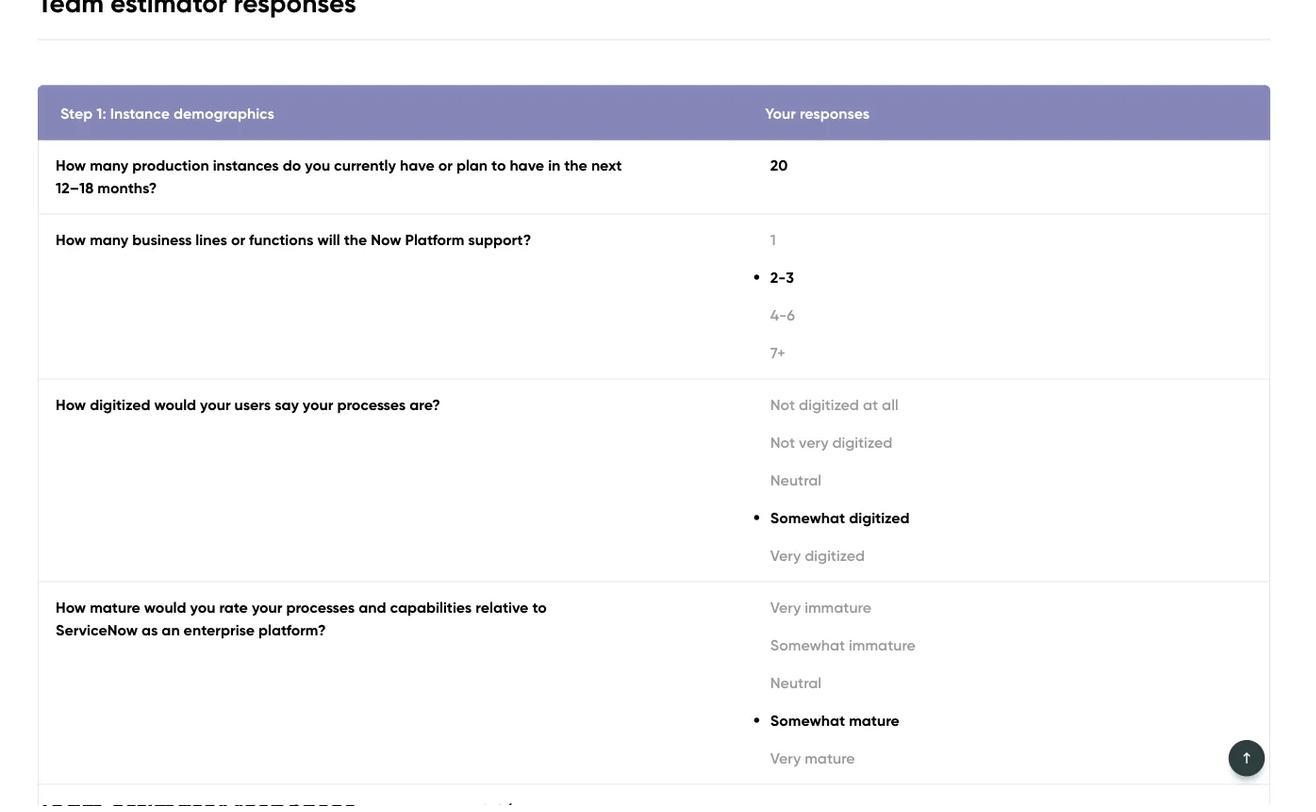 Task type: vqa. For each thing, say whether or not it's contained in the screenshot.
behaviors on the left bottom of page
no



Task type: describe. For each thing, give the bounding box(es) containing it.
0 vertical spatial servicenow
[[979, 78, 1060, 97]]

instances
[[213, 156, 279, 174]]

and right events
[[580, 78, 608, 97]]

1:
[[96, 104, 106, 123]]

your inside how mature would you rate your processes and capabilities relative to servicenow as an enterprise platform?
[[252, 598, 282, 617]]

support?
[[468, 231, 531, 249]]

next
[[591, 156, 622, 174]]

many inside use the platform team estimator to find out how many people you ne
[[1167, 444, 1206, 462]]

team
[[950, 444, 988, 462]]

leading practices
[[166, 78, 289, 97]]

20
[[770, 156, 788, 174]]

digitized for very
[[805, 547, 865, 565]]

mature for somewhat
[[849, 712, 900, 730]]

very immature
[[770, 598, 871, 617]]

you inside how mature would you rate your processes and capabilities relative to servicenow as an enterprise platform?
[[190, 598, 215, 617]]

customer
[[166, 35, 242, 56]]

very for very mature
[[770, 749, 801, 768]]

customer success center link
[[38, 34, 373, 56]]

not digitized at all
[[770, 396, 898, 414]]

1 2-3
[[770, 231, 794, 287]]

1
[[770, 231, 776, 249]]

how mature would you rate your processes and capabilities relative to servicenow as an enterprise platform?
[[56, 598, 547, 639]]

business
[[132, 231, 192, 249]]

very
[[799, 433, 829, 452]]

production
[[132, 156, 209, 174]]

platform inside servicenow platform te
[[1090, 207, 1267, 263]]

how for how mature would you rate your processes and capabilities relative to servicenow as an enterprise platform?
[[56, 598, 86, 617]]

get for get started
[[38, 78, 64, 97]]

many for production
[[90, 156, 129, 174]]

tools and calculators
[[336, 78, 485, 97]]

do
[[283, 156, 301, 174]]

get started
[[38, 78, 119, 97]]

not for not very digitized
[[770, 433, 795, 452]]

functions
[[249, 231, 314, 249]]

you inside use the platform team estimator to find out how many people you ne
[[1262, 444, 1287, 462]]

leading
[[166, 78, 222, 97]]

maintains,
[[1149, 353, 1219, 372]]

with
[[105, 675, 137, 693]]

how many production instances do you currently have or plan to have in the next 12–18 months?
[[56, 156, 622, 197]]

find
[[1078, 444, 1104, 462]]

somewhat mature
[[770, 712, 900, 730]]

success
[[246, 35, 309, 56]]

or inside how many production instances do you currently have or plan to have in the next 12–18 months?
[[438, 156, 453, 174]]

1 have from the left
[[400, 156, 434, 174]]

practices
[[226, 78, 289, 97]]

get support link
[[827, 69, 913, 107]]

how
[[1135, 444, 1164, 462]]

somewhat immature
[[770, 636, 916, 655]]

events
[[532, 78, 577, 97]]

how digitized would your users say your processes are?
[[56, 396, 440, 414]]

0 horizontal spatial your
[[200, 396, 231, 414]]

customer success center
[[166, 35, 367, 56]]

establishes,
[[1065, 353, 1145, 372]]

currently
[[334, 156, 396, 174]]

get started link
[[38, 69, 119, 107]]

your for your servicenow® platform team establishes, maintains, and extends
[[832, 353, 862, 372]]

events and webinars link
[[532, 69, 677, 107]]

platform inside use the platform team estimator to find out how many people you ne
[[888, 444, 946, 462]]

instance
[[110, 104, 170, 123]]

4-
[[770, 306, 787, 324]]

immature for very immature
[[805, 598, 871, 617]]

3
[[786, 268, 794, 287]]

servicenow platform te
[[832, 207, 1308, 322]]

center
[[313, 35, 367, 56]]

not for not digitized at all
[[770, 396, 795, 414]]

services
[[723, 78, 780, 97]]

servicenow®
[[866, 353, 959, 372]]

tools and calculators link
[[336, 69, 485, 107]]

0 horizontal spatial the
[[344, 231, 367, 249]]

somewhat for somewhat digitized
[[770, 509, 845, 527]]

your for your responses
[[765, 104, 796, 123]]

2 have from the left
[[510, 156, 544, 174]]

months?
[[97, 179, 157, 197]]

at
[[863, 396, 878, 414]]

digitized for not
[[799, 396, 859, 414]]

platform
[[963, 353, 1021, 372]]

sites
[[1064, 78, 1096, 97]]

platform?
[[258, 621, 326, 639]]

users
[[234, 396, 271, 414]]

not very digitized
[[770, 433, 892, 452]]

servicenow image
[[38, 802, 144, 806]]

capabilities
[[390, 598, 472, 617]]

leading practices link
[[166, 69, 289, 107]]

tools
[[336, 78, 371, 97]]

events and webinars
[[532, 78, 677, 97]]

would for your
[[154, 396, 196, 414]]

calculators
[[406, 78, 485, 97]]

the inside how many production instances do you currently have or plan to have in the next 12–18 months?
[[564, 156, 587, 174]]

mature for how
[[90, 598, 140, 617]]

all servicenow sites link
[[960, 69, 1096, 107]]

2 horizontal spatial your
[[303, 396, 333, 414]]

out
[[1108, 444, 1131, 462]]



Task type: locate. For each thing, give the bounding box(es) containing it.
very down very digitized
[[770, 598, 801, 617]]

now
[[371, 231, 401, 249]]

mature for very
[[805, 749, 855, 768]]

2 very from the top
[[770, 598, 801, 617]]

2 horizontal spatial the
[[861, 444, 884, 462]]

how
[[56, 156, 86, 174], [56, 231, 86, 249], [56, 396, 86, 414], [56, 598, 86, 617]]

mature inside how mature would you rate your processes and capabilities relative to servicenow as an enterprise platform?
[[90, 598, 140, 617]]

1 horizontal spatial your
[[832, 353, 862, 372]]

how for how many business lines or functions will the now platform support?
[[56, 231, 86, 249]]

1 vertical spatial or
[[231, 231, 245, 249]]

0 horizontal spatial have
[[400, 156, 434, 174]]

all
[[882, 396, 898, 414]]

connect with us
[[38, 675, 158, 693]]

you inside how many production instances do you currently have or plan to have in the next 12–18 months?
[[305, 156, 330, 174]]

0 horizontal spatial you
[[190, 598, 215, 617]]

1 vertical spatial your
[[832, 353, 862, 372]]

you
[[305, 156, 330, 174], [1262, 444, 1287, 462], [190, 598, 215, 617]]

not
[[770, 396, 795, 414], [770, 433, 795, 452]]

many left 'business'
[[90, 231, 129, 249]]

and right tools
[[375, 78, 403, 97]]

to for how many production instances do you currently have or plan to have in the next 12–18 months?
[[491, 156, 506, 174]]

digitized for how
[[90, 396, 150, 414]]

2 how from the top
[[56, 231, 86, 249]]

2 vertical spatial mature
[[805, 749, 855, 768]]

your
[[200, 396, 231, 414], [303, 396, 333, 414], [252, 598, 282, 617]]

get support
[[827, 78, 913, 97]]

1 horizontal spatial the
[[564, 156, 587, 174]]

1 get from the left
[[38, 78, 64, 97]]

6
[[787, 306, 795, 324]]

0 vertical spatial mature
[[90, 598, 140, 617]]

1 vertical spatial mature
[[849, 712, 900, 730]]

demographics
[[174, 104, 275, 123]]

1 vertical spatial immature
[[849, 636, 916, 655]]

the right use in the bottom of the page
[[861, 444, 884, 462]]

2 vertical spatial servicenow
[[56, 621, 138, 639]]

would up an
[[144, 598, 186, 617]]

1 very from the top
[[770, 547, 801, 565]]

very
[[770, 547, 801, 565], [770, 598, 801, 617], [770, 749, 801, 768]]

somewhat for somewhat immature
[[770, 636, 845, 655]]

0 vertical spatial very
[[770, 547, 801, 565]]

servicenow inside how mature would you rate your processes and capabilities relative to servicenow as an enterprise platform?
[[56, 621, 138, 639]]

processes up the platform?
[[286, 598, 355, 617]]

1 vertical spatial neutral
[[770, 674, 822, 692]]

2 get from the left
[[827, 78, 853, 97]]

very mature
[[770, 749, 855, 768]]

many up months?
[[90, 156, 129, 174]]

us
[[141, 675, 158, 693]]

processes left are? in the left of the page
[[337, 396, 406, 414]]

0 vertical spatial immature
[[805, 598, 871, 617]]

neutral down very
[[770, 471, 822, 489]]

2 neutral from the top
[[770, 674, 822, 692]]

to left find
[[1060, 444, 1074, 462]]

1 horizontal spatial or
[[438, 156, 453, 174]]

1 horizontal spatial your
[[252, 598, 282, 617]]

mature up with
[[90, 598, 140, 617]]

1 neutral from the top
[[770, 471, 822, 489]]

your responses
[[765, 104, 870, 123]]

to inside use the platform team estimator to find out how many people you ne
[[1060, 444, 1074, 462]]

are?
[[410, 396, 440, 414]]

rate
[[219, 598, 248, 617]]

people
[[1210, 444, 1259, 462]]

1 somewhat from the top
[[770, 509, 845, 527]]

1 vertical spatial servicenow
[[832, 207, 1078, 263]]

relative
[[476, 598, 529, 617]]

2 vertical spatial to
[[532, 598, 547, 617]]

an
[[162, 621, 180, 639]]

platform
[[1090, 207, 1267, 263], [405, 231, 464, 249], [888, 444, 946, 462]]

somewhat for somewhat mature
[[770, 712, 845, 730]]

and inside how mature would you rate your processes and capabilities relative to servicenow as an enterprise platform?
[[359, 598, 386, 617]]

0 horizontal spatial get
[[38, 78, 64, 97]]

0 vertical spatial you
[[305, 156, 330, 174]]

to inside how many production instances do you currently have or plan to have in the next 12–18 months?
[[491, 156, 506, 174]]

somewhat up very digitized
[[770, 509, 845, 527]]

your
[[765, 104, 796, 123], [832, 353, 862, 372]]

to for how mature would you rate your processes and capabilities relative to servicenow as an enterprise platform?
[[532, 598, 547, 617]]

enterprise
[[184, 621, 255, 639]]

te
[[1279, 207, 1308, 263]]

somewhat down very immature
[[770, 636, 845, 655]]

your up not digitized at all
[[832, 353, 862, 372]]

immature down very immature
[[849, 636, 916, 655]]

or right lines
[[231, 231, 245, 249]]

or left plan
[[438, 156, 453, 174]]

2 horizontal spatial you
[[1262, 444, 1287, 462]]

0 vertical spatial processes
[[337, 396, 406, 414]]

very down somewhat mature at the right bottom
[[770, 749, 801, 768]]

4-6
[[770, 306, 795, 324]]

how many business lines or functions will the now platform support?
[[56, 231, 531, 249]]

and left "capabilities"
[[359, 598, 386, 617]]

will
[[317, 231, 340, 249]]

2 vertical spatial many
[[1167, 444, 1206, 462]]

neutral up somewhat mature at the right bottom
[[770, 674, 822, 692]]

have right currently
[[400, 156, 434, 174]]

team
[[1025, 353, 1062, 372]]

0 vertical spatial your
[[765, 104, 796, 123]]

0 horizontal spatial your
[[765, 104, 796, 123]]

estimator
[[991, 444, 1056, 462]]

2 vertical spatial somewhat
[[770, 712, 845, 730]]

services link
[[723, 69, 780, 107]]

you right "do"
[[305, 156, 330, 174]]

to
[[491, 156, 506, 174], [1060, 444, 1074, 462], [532, 598, 547, 617]]

0 vertical spatial many
[[90, 156, 129, 174]]

neutral for not
[[770, 471, 822, 489]]

would
[[154, 396, 196, 414], [144, 598, 186, 617]]

how for how many production instances do you currently have or plan to have in the next 12–18 months?
[[56, 156, 86, 174]]

step 1: instance demographics
[[60, 104, 275, 123]]

1 vertical spatial many
[[90, 231, 129, 249]]

you left ne
[[1262, 444, 1287, 462]]

1 vertical spatial you
[[1262, 444, 1287, 462]]

immature
[[805, 598, 871, 617], [849, 636, 916, 655]]

2 horizontal spatial platform
[[1090, 207, 1267, 263]]

somewhat digitized
[[770, 509, 910, 527]]

2 somewhat from the top
[[770, 636, 845, 655]]

1 horizontal spatial get
[[827, 78, 853, 97]]

2-
[[770, 268, 786, 287]]

support
[[857, 78, 913, 97]]

all
[[960, 78, 975, 97]]

get for get support
[[827, 78, 853, 97]]

your inside your servicenow® platform team establishes, maintains, and extends
[[832, 353, 862, 372]]

use
[[832, 444, 858, 462]]

1 not from the top
[[770, 396, 795, 414]]

your down services
[[765, 104, 796, 123]]

and
[[375, 78, 403, 97], [580, 78, 608, 97], [1223, 353, 1251, 372], [359, 598, 386, 617]]

neutral
[[770, 471, 822, 489], [770, 674, 822, 692]]

your right rate
[[252, 598, 282, 617]]

2 not from the top
[[770, 433, 795, 452]]

1 how from the top
[[56, 156, 86, 174]]

your left users
[[200, 396, 231, 414]]

0 horizontal spatial to
[[491, 156, 506, 174]]

and left extends
[[1223, 353, 1251, 372]]

how for how digitized would your users say your processes are?
[[56, 396, 86, 414]]

very digitized
[[770, 547, 865, 565]]

0 vertical spatial to
[[491, 156, 506, 174]]

very for very immature
[[770, 598, 801, 617]]

very for very digitized
[[770, 547, 801, 565]]

1 horizontal spatial to
[[532, 598, 547, 617]]

2 horizontal spatial to
[[1060, 444, 1074, 462]]

0 horizontal spatial platform
[[405, 231, 464, 249]]

0 vertical spatial or
[[438, 156, 453, 174]]

would inside how mature would you rate your processes and capabilities relative to servicenow as an enterprise platform?
[[144, 598, 186, 617]]

your right 'say'
[[303, 396, 333, 414]]

7+
[[770, 344, 785, 362]]

not left very
[[770, 433, 795, 452]]

somewhat up very mature
[[770, 712, 845, 730]]

all servicenow sites
[[960, 78, 1096, 97]]

would left users
[[154, 396, 196, 414]]

have left in
[[510, 156, 544, 174]]

0 horizontal spatial or
[[231, 231, 245, 249]]

responses
[[800, 104, 870, 123]]

0 vertical spatial not
[[770, 396, 795, 414]]

3 how from the top
[[56, 396, 86, 414]]

0 vertical spatial would
[[154, 396, 196, 414]]

many
[[90, 156, 129, 174], [90, 231, 129, 249], [1167, 444, 1206, 462]]

2 vertical spatial you
[[190, 598, 215, 617]]

processes
[[337, 396, 406, 414], [286, 598, 355, 617]]

servicenow
[[979, 78, 1060, 97], [832, 207, 1078, 263], [56, 621, 138, 639]]

would for you
[[144, 598, 186, 617]]

2 vertical spatial the
[[861, 444, 884, 462]]

the right will
[[344, 231, 367, 249]]

say
[[275, 396, 299, 414]]

and inside your servicenow® platform team establishes, maintains, and extends
[[1223, 353, 1251, 372]]

connect
[[38, 675, 101, 693]]

1 vertical spatial would
[[144, 598, 186, 617]]

1 horizontal spatial you
[[305, 156, 330, 174]]

to right plan
[[491, 156, 506, 174]]

1 vertical spatial somewhat
[[770, 636, 845, 655]]

many for business
[[90, 231, 129, 249]]

digitized for somewhat
[[849, 509, 910, 527]]

how inside how mature would you rate your processes and capabilities relative to servicenow as an enterprise platform?
[[56, 598, 86, 617]]

1 vertical spatial to
[[1060, 444, 1074, 462]]

lines
[[196, 231, 227, 249]]

0 vertical spatial neutral
[[770, 471, 822, 489]]

many right the how
[[1167, 444, 1206, 462]]

1 vertical spatial the
[[344, 231, 367, 249]]

1 horizontal spatial have
[[510, 156, 544, 174]]

mature down somewhat mature at the right bottom
[[805, 749, 855, 768]]

to right relative
[[532, 598, 547, 617]]

have
[[400, 156, 434, 174], [510, 156, 544, 174]]

1 horizontal spatial platform
[[888, 444, 946, 462]]

started
[[68, 78, 119, 97]]

to inside how mature would you rate your processes and capabilities relative to servicenow as an enterprise platform?
[[532, 598, 547, 617]]

neutral for somewhat
[[770, 674, 822, 692]]

get up step
[[38, 78, 64, 97]]

webinars
[[612, 78, 677, 97]]

step
[[60, 104, 93, 123]]

0 vertical spatial the
[[564, 156, 587, 174]]

1 vertical spatial not
[[770, 433, 795, 452]]

ne
[[1291, 444, 1308, 462]]

immature for somewhat immature
[[849, 636, 916, 655]]

get up responses
[[827, 78, 853, 97]]

1 vertical spatial processes
[[286, 598, 355, 617]]

use the platform team estimator to find out how many people you ne
[[832, 444, 1308, 485]]

4 how from the top
[[56, 598, 86, 617]]

3 very from the top
[[770, 749, 801, 768]]

the inside use the platform team estimator to find out how many people you ne
[[861, 444, 884, 462]]

servicenow inside servicenow platform te
[[832, 207, 1078, 263]]

1 vertical spatial very
[[770, 598, 801, 617]]

processes inside how mature would you rate your processes and capabilities relative to servicenow as an enterprise platform?
[[286, 598, 355, 617]]

how inside how many production instances do you currently have or plan to have in the next 12–18 months?
[[56, 156, 86, 174]]

0 vertical spatial somewhat
[[770, 509, 845, 527]]

as
[[141, 621, 158, 639]]

mature up very mature
[[849, 712, 900, 730]]

many inside how many production instances do you currently have or plan to have in the next 12–18 months?
[[90, 156, 129, 174]]

3 somewhat from the top
[[770, 712, 845, 730]]

extends
[[1255, 353, 1308, 372]]

very up very immature
[[770, 547, 801, 565]]

you up enterprise
[[190, 598, 215, 617]]

immature up the somewhat immature
[[805, 598, 871, 617]]

plan
[[456, 156, 488, 174]]

or
[[438, 156, 453, 174], [231, 231, 245, 249]]

the right in
[[564, 156, 587, 174]]

2 vertical spatial very
[[770, 749, 801, 768]]

in
[[548, 156, 561, 174]]

not down 7+
[[770, 396, 795, 414]]



